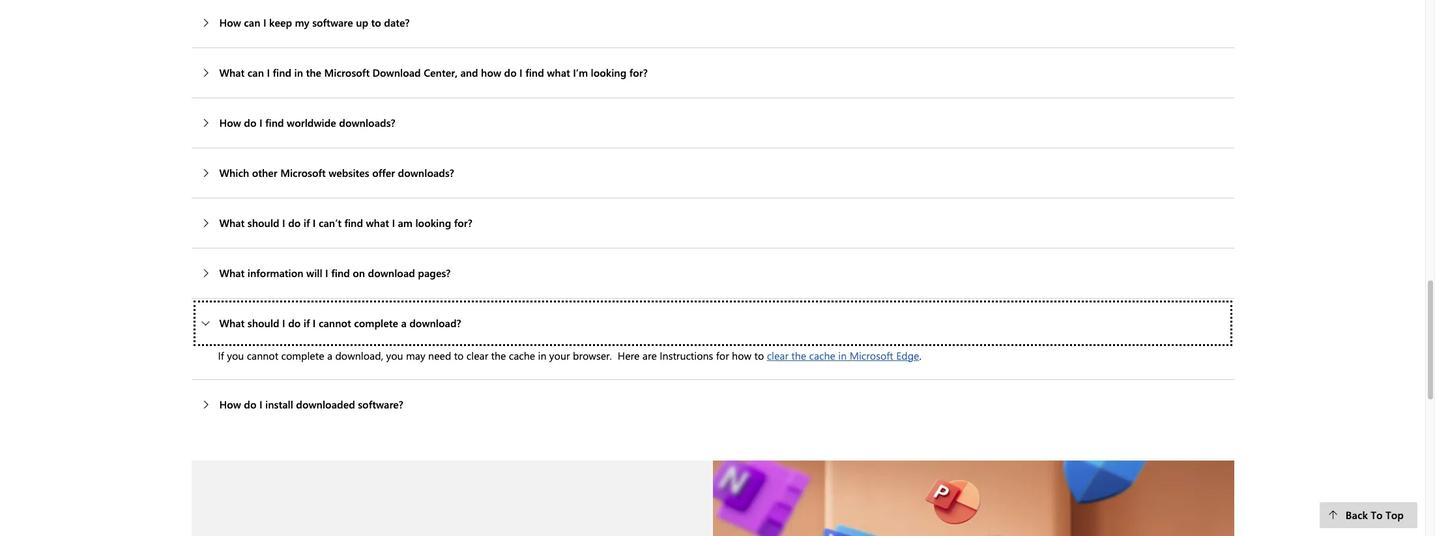Task type: describe. For each thing, give the bounding box(es) containing it.
information
[[248, 266, 303, 280]]

complete inside what should i do if i cannot complete a download? dropdown button
[[354, 316, 398, 330]]

install
[[265, 398, 293, 412]]

how inside dropdown button
[[481, 66, 501, 79]]

do inside dropdown button
[[504, 66, 517, 79]]

if you cannot complete a download, you may need to clear the cache in your browser.  here are instructions for how to clear the cache in microsoft edge .
[[218, 349, 921, 363]]

2 horizontal spatial to
[[754, 349, 764, 363]]

how can i keep my software up to date? button
[[191, 0, 1234, 47]]

if for can't
[[304, 216, 310, 230]]

edge
[[896, 349, 919, 363]]

what for what should i do if i cannot complete a download?
[[219, 316, 245, 330]]

up
[[356, 15, 368, 29]]

keep
[[269, 15, 292, 29]]

what should i do if i can't find what i am looking for?
[[219, 216, 472, 230]]

center,
[[424, 66, 457, 79]]

how can i keep my software up to date?
[[219, 15, 410, 29]]

i'm
[[573, 66, 588, 79]]

downloads? for which other microsoft websites offer downloads?
[[398, 166, 454, 180]]

do left the install
[[244, 398, 256, 412]]

2 horizontal spatial the
[[791, 349, 806, 363]]

websites
[[329, 166, 369, 180]]

1 horizontal spatial how
[[732, 349, 751, 363]]

can't
[[319, 216, 342, 230]]

1 cache from the left
[[509, 349, 535, 363]]

do up other
[[244, 116, 256, 129]]

cannot inside dropdown button
[[319, 316, 351, 330]]

the inside dropdown button
[[306, 66, 321, 79]]

clear the cache in microsoft edge link
[[767, 349, 919, 363]]

2 clear from the left
[[767, 349, 789, 363]]

which other microsoft websites offer downloads? button
[[191, 148, 1234, 198]]

1 clear from the left
[[467, 349, 488, 363]]

offer
[[372, 166, 395, 180]]

and
[[460, 66, 478, 79]]

how do i find worldwide downloads? button
[[191, 98, 1234, 148]]

can for what
[[248, 66, 264, 79]]

downloaded
[[296, 398, 355, 412]]

if
[[218, 349, 224, 363]]

back to top
[[1346, 509, 1404, 523]]

in inside dropdown button
[[294, 66, 303, 79]]

am
[[398, 216, 413, 230]]

how for how do i install downloaded software?
[[219, 398, 241, 412]]

for? inside dropdown button
[[629, 66, 648, 79]]

2 horizontal spatial in
[[838, 349, 847, 363]]

1 horizontal spatial in
[[538, 349, 546, 363]]

should for what should i do if i can't find what i am looking for?
[[248, 216, 279, 230]]

to inside dropdown button
[[371, 15, 381, 29]]

download
[[372, 66, 421, 79]]

how do i install downloaded software? button
[[191, 380, 1234, 430]]

what inside what should i do if i can't find what i am looking for? dropdown button
[[366, 216, 389, 230]]

your
[[549, 349, 570, 363]]

to
[[1371, 509, 1383, 523]]

on
[[353, 266, 365, 280]]

do down information
[[288, 316, 301, 330]]

downloads? for how do i find worldwide downloads?
[[339, 116, 395, 129]]

need
[[428, 349, 451, 363]]

2 vertical spatial microsoft
[[850, 349, 893, 363]]



Task type: vqa. For each thing, say whether or not it's contained in the screenshot.
replace
no



Task type: locate. For each thing, give the bounding box(es) containing it.
1 vertical spatial can
[[248, 66, 264, 79]]

0 vertical spatial cannot
[[319, 316, 351, 330]]

1 horizontal spatial cannot
[[319, 316, 351, 330]]

microsoft right other
[[280, 166, 326, 180]]

cannot
[[319, 316, 351, 330], [247, 349, 278, 363]]

1 vertical spatial microsoft
[[280, 166, 326, 180]]

0 horizontal spatial to
[[371, 15, 381, 29]]

what for what information will i find on download pages?
[[219, 266, 245, 280]]

clear right for
[[767, 349, 789, 363]]

may
[[406, 349, 425, 363]]

do left can't
[[288, 216, 301, 230]]

1 vertical spatial looking
[[415, 216, 451, 230]]

2 should from the top
[[248, 316, 279, 330]]

here
[[618, 349, 640, 363]]

can inside dropdown button
[[248, 66, 264, 79]]

you left 'may'
[[386, 349, 403, 363]]

what should i do if i cannot complete a download?
[[219, 316, 461, 330]]

how
[[219, 15, 241, 29], [219, 116, 241, 129], [219, 398, 241, 412]]

what should i do if i cannot complete a download? button
[[191, 299, 1234, 348]]

0 horizontal spatial a
[[327, 349, 332, 363]]

how left keep
[[219, 15, 241, 29]]

2 how from the top
[[219, 116, 241, 129]]

what left i'm
[[547, 66, 570, 79]]

download
[[368, 266, 415, 280]]

1 horizontal spatial clear
[[767, 349, 789, 363]]

are
[[642, 349, 657, 363]]

what information will i find on download pages?
[[219, 266, 451, 280]]

if inside dropdown button
[[304, 316, 310, 330]]

if down will
[[304, 316, 310, 330]]

1 vertical spatial how
[[732, 349, 751, 363]]

0 horizontal spatial in
[[294, 66, 303, 79]]

looking inside dropdown button
[[415, 216, 451, 230]]

if inside dropdown button
[[304, 216, 310, 230]]

0 horizontal spatial looking
[[415, 216, 451, 230]]

1 you from the left
[[227, 349, 244, 363]]

microsoft left download
[[324, 66, 370, 79]]

for
[[716, 349, 729, 363]]

find left i'm
[[525, 66, 544, 79]]

2 you from the left
[[386, 349, 403, 363]]

what can i find in the microsoft download center, and how do i find what i'm looking for? button
[[191, 48, 1234, 98]]

which
[[219, 166, 249, 180]]

complete
[[354, 316, 398, 330], [281, 349, 324, 363]]

find inside dropdown button
[[344, 216, 363, 230]]

should inside dropdown button
[[248, 216, 279, 230]]

find left on
[[331, 266, 350, 280]]

can
[[244, 15, 260, 29], [248, 66, 264, 79]]

1 vertical spatial what
[[366, 216, 389, 230]]

0 vertical spatial downloads?
[[339, 116, 395, 129]]

cannot up the download,
[[319, 316, 351, 330]]

how
[[481, 66, 501, 79], [732, 349, 751, 363]]

0 vertical spatial looking
[[591, 66, 627, 79]]

2 if from the top
[[304, 316, 310, 330]]

0 vertical spatial what
[[547, 66, 570, 79]]

0 horizontal spatial what
[[366, 216, 389, 230]]

how do i find worldwide downloads?
[[219, 116, 395, 129]]

0 horizontal spatial the
[[306, 66, 321, 79]]

find down keep
[[273, 66, 291, 79]]

looking right i'm
[[591, 66, 627, 79]]

1 what from the top
[[219, 66, 245, 79]]

for?
[[629, 66, 648, 79], [454, 216, 472, 230]]

1 horizontal spatial downloads?
[[398, 166, 454, 180]]

0 vertical spatial how
[[219, 15, 241, 29]]

2 cache from the left
[[809, 349, 835, 363]]

should inside dropdown button
[[248, 316, 279, 330]]

0 vertical spatial a
[[401, 316, 407, 330]]

how right for
[[732, 349, 751, 363]]

you right if
[[227, 349, 244, 363]]

0 vertical spatial microsoft
[[324, 66, 370, 79]]

3 what from the top
[[219, 266, 245, 280]]

4 what from the top
[[219, 316, 245, 330]]

3 how from the top
[[219, 398, 241, 412]]

what inside dropdown button
[[219, 66, 245, 79]]

should down other
[[248, 216, 279, 230]]

what should i do if i can't find what i am looking for? button
[[191, 199, 1234, 248]]

what inside dropdown button
[[219, 216, 245, 230]]

complete up the download,
[[354, 316, 398, 330]]

0 vertical spatial should
[[248, 216, 279, 230]]

pages?
[[418, 266, 451, 280]]

cannot right if
[[247, 349, 278, 363]]

0 horizontal spatial how
[[481, 66, 501, 79]]

download?
[[409, 316, 461, 330]]

download,
[[335, 349, 383, 363]]

should for what should i do if i cannot complete a download?
[[248, 316, 279, 330]]

if for cannot
[[304, 316, 310, 330]]

a young woman works on a surface laptop while microsoft 365 app icons whirl around her head. image
[[713, 461, 1234, 537]]

0 vertical spatial if
[[304, 216, 310, 230]]

should
[[248, 216, 279, 230], [248, 316, 279, 330]]

1 vertical spatial downloads?
[[398, 166, 454, 180]]

microsoft
[[324, 66, 370, 79], [280, 166, 326, 180], [850, 349, 893, 363]]

cache
[[509, 349, 535, 363], [809, 349, 835, 363]]

how for how do i find worldwide downloads?
[[219, 116, 241, 129]]

2 vertical spatial how
[[219, 398, 241, 412]]

how left the install
[[219, 398, 241, 412]]

what
[[219, 66, 245, 79], [219, 216, 245, 230], [219, 266, 245, 280], [219, 316, 245, 330]]

2 what from the top
[[219, 216, 245, 230]]

for? right am
[[454, 216, 472, 230]]

should down information
[[248, 316, 279, 330]]

a inside what should i do if i cannot complete a download? dropdown button
[[401, 316, 407, 330]]

0 horizontal spatial clear
[[467, 349, 488, 363]]

1 vertical spatial for?
[[454, 216, 472, 230]]

what can i find in the microsoft download center, and how do i find what i'm looking for?
[[219, 66, 648, 79]]

a left download? at bottom
[[401, 316, 407, 330]]

how up which
[[219, 116, 241, 129]]

0 vertical spatial for?
[[629, 66, 648, 79]]

0 horizontal spatial cache
[[509, 349, 535, 363]]

i
[[263, 15, 266, 29], [267, 66, 270, 79], [519, 66, 522, 79], [259, 116, 262, 129], [282, 216, 285, 230], [313, 216, 316, 230], [392, 216, 395, 230], [325, 266, 328, 280], [282, 316, 285, 330], [313, 316, 316, 330], [259, 398, 262, 412]]

find right can't
[[344, 216, 363, 230]]

find left worldwide
[[265, 116, 284, 129]]

1 horizontal spatial looking
[[591, 66, 627, 79]]

1 horizontal spatial a
[[401, 316, 407, 330]]

if left can't
[[304, 216, 310, 230]]

top
[[1385, 509, 1404, 523]]

1 vertical spatial should
[[248, 316, 279, 330]]

1 horizontal spatial the
[[491, 349, 506, 363]]

1 horizontal spatial you
[[386, 349, 403, 363]]

software
[[312, 15, 353, 29]]

do right and
[[504, 66, 517, 79]]

my
[[295, 15, 309, 29]]

downloads? up offer
[[339, 116, 395, 129]]

1 how from the top
[[219, 15, 241, 29]]

instructions
[[660, 349, 713, 363]]

to right "up"
[[371, 15, 381, 29]]

you
[[227, 349, 244, 363], [386, 349, 403, 363]]

find
[[273, 66, 291, 79], [525, 66, 544, 79], [265, 116, 284, 129], [344, 216, 363, 230], [331, 266, 350, 280]]

will
[[306, 266, 322, 280]]

if
[[304, 216, 310, 230], [304, 316, 310, 330]]

looking inside dropdown button
[[591, 66, 627, 79]]

0 horizontal spatial downloads?
[[339, 116, 395, 129]]

for? right i'm
[[629, 66, 648, 79]]

1 horizontal spatial complete
[[354, 316, 398, 330]]

a
[[401, 316, 407, 330], [327, 349, 332, 363]]

1 vertical spatial if
[[304, 316, 310, 330]]

1 vertical spatial complete
[[281, 349, 324, 363]]

date?
[[384, 15, 410, 29]]

what left am
[[366, 216, 389, 230]]

which other microsoft websites offer downloads?
[[219, 166, 454, 180]]

0 horizontal spatial complete
[[281, 349, 324, 363]]

how inside dropdown button
[[219, 398, 241, 412]]

downloads?
[[339, 116, 395, 129], [398, 166, 454, 180]]

downloads? inside dropdown button
[[339, 116, 395, 129]]

looking
[[591, 66, 627, 79], [415, 216, 451, 230]]

what
[[547, 66, 570, 79], [366, 216, 389, 230]]

0 vertical spatial can
[[244, 15, 260, 29]]

microsoft left edge
[[850, 349, 893, 363]]

how for how can i keep my software up to date?
[[219, 15, 241, 29]]

do
[[504, 66, 517, 79], [244, 116, 256, 129], [288, 216, 301, 230], [288, 316, 301, 330], [244, 398, 256, 412]]

for? inside dropdown button
[[454, 216, 472, 230]]

0 vertical spatial complete
[[354, 316, 398, 330]]

0 vertical spatial how
[[481, 66, 501, 79]]

1 vertical spatial cannot
[[247, 349, 278, 363]]

looking right am
[[415, 216, 451, 230]]

in
[[294, 66, 303, 79], [538, 349, 546, 363], [838, 349, 847, 363]]

other
[[252, 166, 277, 180]]

1 vertical spatial a
[[327, 349, 332, 363]]

1 if from the top
[[304, 216, 310, 230]]

what for what can i find in the microsoft download center, and how do i find what i'm looking for?
[[219, 66, 245, 79]]

a left the download,
[[327, 349, 332, 363]]

0 horizontal spatial you
[[227, 349, 244, 363]]

1 horizontal spatial cache
[[809, 349, 835, 363]]

the
[[306, 66, 321, 79], [491, 349, 506, 363], [791, 349, 806, 363]]

1 should from the top
[[248, 216, 279, 230]]

complete up how do i install downloaded software?
[[281, 349, 324, 363]]

0 horizontal spatial cannot
[[247, 349, 278, 363]]

can for how
[[244, 15, 260, 29]]

to right for
[[754, 349, 764, 363]]

can inside dropdown button
[[244, 15, 260, 29]]

1 horizontal spatial what
[[547, 66, 570, 79]]

clear right need
[[467, 349, 488, 363]]

1 vertical spatial how
[[219, 116, 241, 129]]

1 horizontal spatial to
[[454, 349, 464, 363]]

clear
[[467, 349, 488, 363], [767, 349, 789, 363]]

downloads? right offer
[[398, 166, 454, 180]]

back to top link
[[1320, 503, 1417, 529]]

.
[[919, 349, 921, 363]]

what information will i find on download pages? button
[[191, 249, 1234, 298]]

1 horizontal spatial for?
[[629, 66, 648, 79]]

to right need
[[454, 349, 464, 363]]

how do i install downloaded software?
[[219, 398, 403, 412]]

what inside what can i find in the microsoft download center, and how do i find what i'm looking for? dropdown button
[[547, 66, 570, 79]]

0 horizontal spatial for?
[[454, 216, 472, 230]]

worldwide
[[287, 116, 336, 129]]

how right and
[[481, 66, 501, 79]]

to
[[371, 15, 381, 29], [454, 349, 464, 363], [754, 349, 764, 363]]

downloads? inside dropdown button
[[398, 166, 454, 180]]

software?
[[358, 398, 403, 412]]

back
[[1346, 509, 1368, 523]]

what for what should i do if i can't find what i am looking for?
[[219, 216, 245, 230]]



